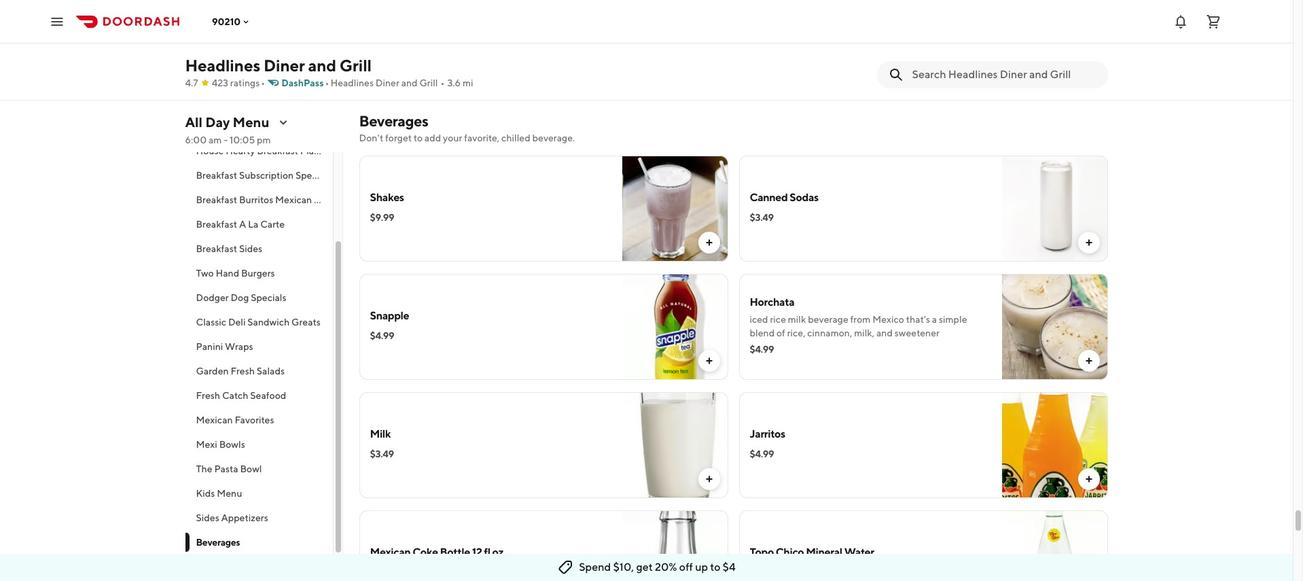 Task type: vqa. For each thing, say whether or not it's contained in the screenshot.
Afters Dark Matter Brownie Batter Ice Cream (1 pt) image
no



Task type: describe. For each thing, give the bounding box(es) containing it.
milk,
[[854, 328, 875, 338]]

don't
[[359, 133, 383, 143]]

20%
[[655, 561, 677, 574]]

plates
[[300, 145, 327, 156]]

jarritos
[[750, 428, 786, 440]]

chico
[[776, 546, 804, 559]]

mexi
[[196, 439, 217, 450]]

snapple image
[[622, 274, 728, 380]]

from
[[851, 314, 871, 325]]

mexican for mexican favorites
[[196, 415, 233, 425]]

$4.99 for jarritos
[[750, 449, 774, 459]]

3 • from the left
[[441, 77, 445, 88]]

garden fresh salads
[[196, 366, 285, 377]]

all day menu
[[185, 114, 269, 130]]

ratings
[[230, 77, 260, 88]]

dashpass
[[281, 77, 324, 88]]

classic
[[196, 317, 226, 328]]

specials for dodger dog specials
[[251, 292, 286, 303]]

garden fresh salads button
[[185, 359, 333, 383]]

add
[[425, 133, 441, 143]]

breakfast a la carte button
[[185, 212, 333, 237]]

423 ratings •
[[212, 77, 265, 88]]

mi
[[463, 77, 473, 88]]

classic deli sandwich greats button
[[185, 310, 333, 334]]

la
[[248, 219, 259, 230]]

breakfast inside button
[[257, 145, 298, 156]]

house
[[196, 145, 224, 156]]

dodger dog specials
[[196, 292, 286, 303]]

carte
[[260, 219, 285, 230]]

of
[[777, 328, 786, 338]]

salads
[[257, 366, 285, 377]]

horchata image
[[1002, 274, 1108, 380]]

mexico
[[873, 314, 905, 325]]

canned sodas
[[750, 191, 819, 204]]

kids menu button
[[185, 481, 333, 506]]

appetizers
[[221, 512, 268, 523]]

breakfast subscription specials
[[196, 170, 331, 181]]

two hand burgers
[[196, 268, 275, 279]]

horchata iced rice milk beverage from mexico that's a simple blend of rice, cinnamon, milk, and sweetener $4.99
[[750, 296, 967, 355]]

90210 button
[[212, 16, 252, 27]]

sides inside button
[[239, 243, 262, 254]]

bowl
[[240, 464, 262, 474]]

diner for headlines diner and grill • 3.6 mi
[[376, 77, 400, 88]]

catch
[[222, 390, 248, 401]]

canned
[[750, 191, 788, 204]]

dodger dog specials button
[[185, 285, 333, 310]]

iced
[[750, 314, 768, 325]]

diner for headlines diner and grill
[[264, 56, 305, 75]]

beverages don't forget to add your favorite, chilled beverage.
[[359, 112, 575, 143]]

milk image
[[622, 392, 728, 498]]

breakfast burritos mexican morning favorites
[[196, 194, 392, 205]]

topo chico mineral water image
[[1002, 510, 1108, 581]]

breakfast for subscription
[[196, 170, 237, 181]]

rice,
[[787, 328, 806, 338]]

breakfast for a
[[196, 219, 237, 230]]

add item to cart image for milk
[[704, 474, 715, 485]]

1 vertical spatial to
[[710, 561, 721, 574]]

open menu image
[[49, 13, 65, 30]]

$10,
[[613, 561, 634, 574]]

12
[[472, 546, 482, 559]]

specials for breakfast subscription specials
[[296, 170, 331, 181]]

-
[[224, 135, 228, 145]]

dashpass •
[[281, 77, 329, 88]]

hearty
[[226, 145, 255, 156]]

beverage
[[808, 314, 849, 325]]

garden
[[196, 366, 229, 377]]

horchata
[[750, 296, 795, 309]]

breakfast sides
[[196, 243, 262, 254]]

menu inside button
[[217, 488, 242, 499]]

breakfast sides button
[[185, 237, 333, 261]]

sides inside button
[[196, 512, 219, 523]]

4.7
[[185, 77, 198, 88]]

the
[[196, 464, 212, 474]]

am
[[209, 135, 222, 145]]

cinnamon,
[[808, 328, 853, 338]]

1 horizontal spatial favorites
[[353, 194, 392, 205]]

oz
[[492, 546, 504, 559]]

kids menu
[[196, 488, 242, 499]]

favorite,
[[464, 133, 500, 143]]

beverages for beverages don't forget to add your favorite, chilled beverage.
[[359, 112, 428, 130]]

0 items, open order cart image
[[1206, 13, 1222, 30]]

simple
[[939, 314, 967, 325]]

subscription
[[239, 170, 294, 181]]

panini wraps button
[[185, 334, 333, 359]]

snapple
[[370, 309, 409, 322]]

a
[[932, 314, 937, 325]]

mexican favorites button
[[185, 408, 333, 432]]

headlines diner and grill
[[185, 56, 372, 75]]

1 vertical spatial favorites
[[235, 415, 274, 425]]

shakes image
[[622, 156, 728, 262]]

blend
[[750, 328, 775, 338]]

90210
[[212, 16, 241, 27]]



Task type: locate. For each thing, give the bounding box(es) containing it.
mexican up carte in the left of the page
[[275, 194, 312, 205]]

1 vertical spatial add item to cart image
[[1084, 355, 1095, 366]]

a
[[239, 219, 246, 230]]

1 • from the left
[[261, 77, 265, 88]]

coke
[[413, 546, 438, 559]]

bottle
[[440, 546, 470, 559]]

to left add
[[414, 133, 423, 143]]

0 vertical spatial menu
[[233, 114, 269, 130]]

6:00
[[185, 135, 207, 145]]

1 vertical spatial sides
[[196, 512, 219, 523]]

•
[[261, 77, 265, 88], [325, 77, 329, 88], [441, 77, 445, 88]]

to
[[414, 133, 423, 143], [710, 561, 721, 574]]

and inside "horchata iced rice milk beverage from mexico that's a simple blend of rice, cinnamon, milk, and sweetener $4.99"
[[877, 328, 893, 338]]

1 horizontal spatial sides
[[239, 243, 262, 254]]

specials up sandwich on the left
[[251, 292, 286, 303]]

mexican up mexi bowls
[[196, 415, 233, 425]]

0 horizontal spatial beverages
[[196, 537, 240, 548]]

beverage.
[[533, 133, 575, 143]]

classic deli sandwich greats
[[196, 317, 321, 328]]

0 vertical spatial beverages
[[359, 112, 428, 130]]

fresh down garden
[[196, 390, 220, 401]]

1 vertical spatial mexican
[[196, 415, 233, 425]]

grill left 3.6
[[420, 77, 438, 88]]

1 vertical spatial $4.99
[[750, 344, 774, 355]]

0 horizontal spatial sides
[[196, 512, 219, 523]]

1 vertical spatial specials
[[251, 292, 286, 303]]

that's
[[906, 314, 930, 325]]

breakfast left a
[[196, 219, 237, 230]]

1 vertical spatial beverages
[[196, 537, 240, 548]]

2 horizontal spatial •
[[441, 77, 445, 88]]

two hand burgers button
[[185, 261, 333, 285]]

1 vertical spatial menu
[[217, 488, 242, 499]]

grill for headlines diner and grill • 3.6 mi
[[420, 77, 438, 88]]

0 horizontal spatial grill
[[340, 56, 372, 75]]

bowls
[[219, 439, 245, 450]]

1 horizontal spatial •
[[325, 77, 329, 88]]

favorites up $9.99
[[353, 194, 392, 205]]

add item to cart image
[[704, 237, 715, 248], [1084, 355, 1095, 366], [704, 474, 715, 485]]

menus image
[[278, 117, 289, 128]]

1 vertical spatial diner
[[376, 77, 400, 88]]

pasta
[[214, 464, 238, 474]]

$3.49 down milk
[[370, 449, 394, 459]]

mexican coke bottle 12 fl oz image
[[622, 510, 728, 581]]

breakfast up hand
[[196, 243, 237, 254]]

1 horizontal spatial diner
[[376, 77, 400, 88]]

favorites
[[353, 194, 392, 205], [235, 415, 274, 425]]

mineral
[[806, 546, 843, 559]]

Item Search search field
[[912, 67, 1097, 82]]

breakfast burritos mexican morning favorites button
[[185, 188, 392, 212]]

1 horizontal spatial $3.49
[[750, 212, 774, 223]]

0 vertical spatial to
[[414, 133, 423, 143]]

add item to cart image for snapple
[[704, 355, 715, 366]]

0 vertical spatial diner
[[264, 56, 305, 75]]

kids
[[196, 488, 215, 499]]

10:05
[[230, 135, 255, 145]]

2 vertical spatial add item to cart image
[[1084, 474, 1095, 485]]

• right ratings
[[261, 77, 265, 88]]

add item to cart image for canned sodas
[[1084, 237, 1095, 248]]

$3.49 for canned sodas
[[750, 212, 774, 223]]

day
[[205, 114, 230, 130]]

1 horizontal spatial specials
[[296, 170, 331, 181]]

and down mexico
[[877, 328, 893, 338]]

breakfast up breakfast a la carte
[[196, 194, 237, 205]]

menu up 10:05
[[233, 114, 269, 130]]

sides
[[239, 243, 262, 254], [196, 512, 219, 523]]

1 vertical spatial headlines
[[331, 77, 374, 88]]

forget
[[385, 133, 412, 143]]

grill for headlines diner and grill
[[340, 56, 372, 75]]

0 horizontal spatial mexican
[[196, 415, 233, 425]]

sides down kids
[[196, 512, 219, 523]]

specials down plates
[[296, 170, 331, 181]]

beverages down "sides appetizers"
[[196, 537, 240, 548]]

burgers
[[241, 268, 275, 279]]

diner down $8.49
[[376, 77, 400, 88]]

favorites down fresh catch seafood button at the bottom left of the page
[[235, 415, 274, 425]]

1 horizontal spatial grill
[[420, 77, 438, 88]]

spend
[[579, 561, 611, 574]]

shakes
[[370, 191, 404, 204]]

2 vertical spatial mexican
[[370, 546, 411, 559]]

$4.99 down snapple
[[370, 330, 394, 341]]

and for headlines diner and grill
[[308, 56, 336, 75]]

0 horizontal spatial diner
[[264, 56, 305, 75]]

grill down $8.49
[[340, 56, 372, 75]]

add item to cart image
[[1084, 237, 1095, 248], [704, 355, 715, 366], [1084, 474, 1095, 485]]

0 horizontal spatial specials
[[251, 292, 286, 303]]

mexican coke bottle 12 fl oz
[[370, 546, 504, 559]]

beverages inside beverages don't forget to add your favorite, chilled beverage.
[[359, 112, 428, 130]]

$4.99 down jarritos
[[750, 449, 774, 459]]

423
[[212, 77, 228, 88]]

add item to cart image for horchata
[[1084, 355, 1095, 366]]

1 horizontal spatial fresh
[[231, 366, 255, 377]]

notification bell image
[[1173, 13, 1189, 30]]

0 vertical spatial $3.49
[[750, 212, 774, 223]]

menu
[[233, 114, 269, 130], [217, 488, 242, 499]]

$3.49 down canned
[[750, 212, 774, 223]]

beverages up forget
[[359, 112, 428, 130]]

breakfast for burritos
[[196, 194, 237, 205]]

mexi bowls button
[[185, 432, 333, 457]]

1 vertical spatial fresh
[[196, 390, 220, 401]]

fresh
[[231, 366, 255, 377], [196, 390, 220, 401]]

2 horizontal spatial mexican
[[370, 546, 411, 559]]

• left 3.6
[[441, 77, 445, 88]]

spend $10, get 20% off up to $4
[[579, 561, 736, 574]]

sides down la
[[239, 243, 262, 254]]

your
[[443, 133, 462, 143]]

$4.99 for snapple
[[370, 330, 394, 341]]

topo
[[750, 546, 774, 559]]

panini
[[196, 341, 223, 352]]

2 vertical spatial $4.99
[[750, 449, 774, 459]]

1 horizontal spatial headlines
[[331, 77, 374, 88]]

to inside beverages don't forget to add your favorite, chilled beverage.
[[414, 133, 423, 143]]

mexi bowls
[[196, 439, 245, 450]]

1 horizontal spatial to
[[710, 561, 721, 574]]

0 horizontal spatial •
[[261, 77, 265, 88]]

breakfast up subscription
[[257, 145, 298, 156]]

1 vertical spatial $3.49
[[370, 449, 394, 459]]

sweetener
[[895, 328, 940, 338]]

get
[[636, 561, 653, 574]]

0 horizontal spatial favorites
[[235, 415, 274, 425]]

add item to cart image for jarritos
[[1084, 474, 1095, 485]]

headlines
[[185, 56, 260, 75], [331, 77, 374, 88]]

house hearty breakfast plates
[[196, 145, 327, 156]]

deli
[[228, 317, 246, 328]]

0 horizontal spatial and
[[308, 56, 336, 75]]

0 vertical spatial headlines
[[185, 56, 260, 75]]

fl
[[484, 546, 490, 559]]

1 horizontal spatial and
[[401, 77, 418, 88]]

2 vertical spatial add item to cart image
[[704, 474, 715, 485]]

0 horizontal spatial to
[[414, 133, 423, 143]]

dodger
[[196, 292, 229, 303]]

and left 3.6
[[401, 77, 418, 88]]

$3.49 for milk
[[370, 449, 394, 459]]

0 horizontal spatial fresh
[[196, 390, 220, 401]]

sandwich
[[248, 317, 290, 328]]

0 vertical spatial add item to cart image
[[1084, 237, 1095, 248]]

all
[[185, 114, 203, 130]]

headlines for headlines diner and grill • 3.6 mi
[[331, 77, 374, 88]]

fresh catch seafood
[[196, 390, 286, 401]]

to right up
[[710, 561, 721, 574]]

water
[[845, 546, 875, 559]]

beverages for beverages
[[196, 537, 240, 548]]

wraps
[[225, 341, 253, 352]]

0 vertical spatial $4.99
[[370, 330, 394, 341]]

fresh up fresh catch seafood
[[231, 366, 255, 377]]

greats
[[292, 317, 321, 328]]

0 vertical spatial add item to cart image
[[704, 237, 715, 248]]

milk
[[370, 428, 391, 440]]

headlines for headlines diner and grill
[[185, 56, 260, 75]]

$4
[[723, 561, 736, 574]]

• right dashpass
[[325, 77, 329, 88]]

$8.49
[[370, 39, 394, 50]]

and up 'dashpass •'
[[308, 56, 336, 75]]

0 vertical spatial favorites
[[353, 194, 392, 205]]

headlines diner and grill • 3.6 mi
[[331, 77, 473, 88]]

diner up dashpass
[[264, 56, 305, 75]]

0 vertical spatial specials
[[296, 170, 331, 181]]

0 horizontal spatial headlines
[[185, 56, 260, 75]]

add item to cart image for shakes
[[704, 237, 715, 248]]

0 vertical spatial grill
[[340, 56, 372, 75]]

headlines up 423
[[185, 56, 260, 75]]

and for headlines diner and grill • 3.6 mi
[[401, 77, 418, 88]]

up
[[695, 561, 708, 574]]

the pasta bowl button
[[185, 457, 333, 481]]

$9.99
[[370, 212, 394, 223]]

6:00 am - 10:05 pm
[[185, 135, 271, 145]]

panini wraps
[[196, 341, 253, 352]]

0 vertical spatial sides
[[239, 243, 262, 254]]

0 horizontal spatial $3.49
[[370, 449, 394, 459]]

menu right kids
[[217, 488, 242, 499]]

breakfast down house
[[196, 170, 237, 181]]

$4.99 inside "horchata iced rice milk beverage from mexico that's a simple blend of rice, cinnamon, milk, and sweetener $4.99"
[[750, 344, 774, 355]]

0 vertical spatial mexican
[[275, 194, 312, 205]]

1 vertical spatial grill
[[420, 77, 438, 88]]

0 vertical spatial and
[[308, 56, 336, 75]]

headlines right 'dashpass •'
[[331, 77, 374, 88]]

seafood
[[250, 390, 286, 401]]

breakfast
[[257, 145, 298, 156], [196, 170, 237, 181], [196, 194, 237, 205], [196, 219, 237, 230], [196, 243, 237, 254]]

house hearty breakfast plates button
[[185, 139, 333, 163]]

2 horizontal spatial and
[[877, 328, 893, 338]]

canned sodas image
[[1002, 156, 1108, 262]]

1 vertical spatial and
[[401, 77, 418, 88]]

classic fries image
[[622, 0, 728, 82]]

$4.99 down blend
[[750, 344, 774, 355]]

pm
[[257, 135, 271, 145]]

hand
[[216, 268, 239, 279]]

diner
[[264, 56, 305, 75], [376, 77, 400, 88]]

1 horizontal spatial mexican
[[275, 194, 312, 205]]

2 vertical spatial and
[[877, 328, 893, 338]]

off
[[680, 561, 693, 574]]

breakfast a la carte
[[196, 219, 285, 230]]

the pasta bowl
[[196, 464, 262, 474]]

morning
[[314, 194, 351, 205]]

1 vertical spatial add item to cart image
[[704, 355, 715, 366]]

fresh catch seafood button
[[185, 383, 333, 408]]

mexican left coke
[[370, 546, 411, 559]]

breakfast for sides
[[196, 243, 237, 254]]

1 horizontal spatial beverages
[[359, 112, 428, 130]]

sides appetizers button
[[185, 506, 333, 530]]

0 vertical spatial fresh
[[231, 366, 255, 377]]

mexican for mexican coke bottle 12 fl oz
[[370, 546, 411, 559]]

jarritos image
[[1002, 392, 1108, 498]]

2 • from the left
[[325, 77, 329, 88]]



